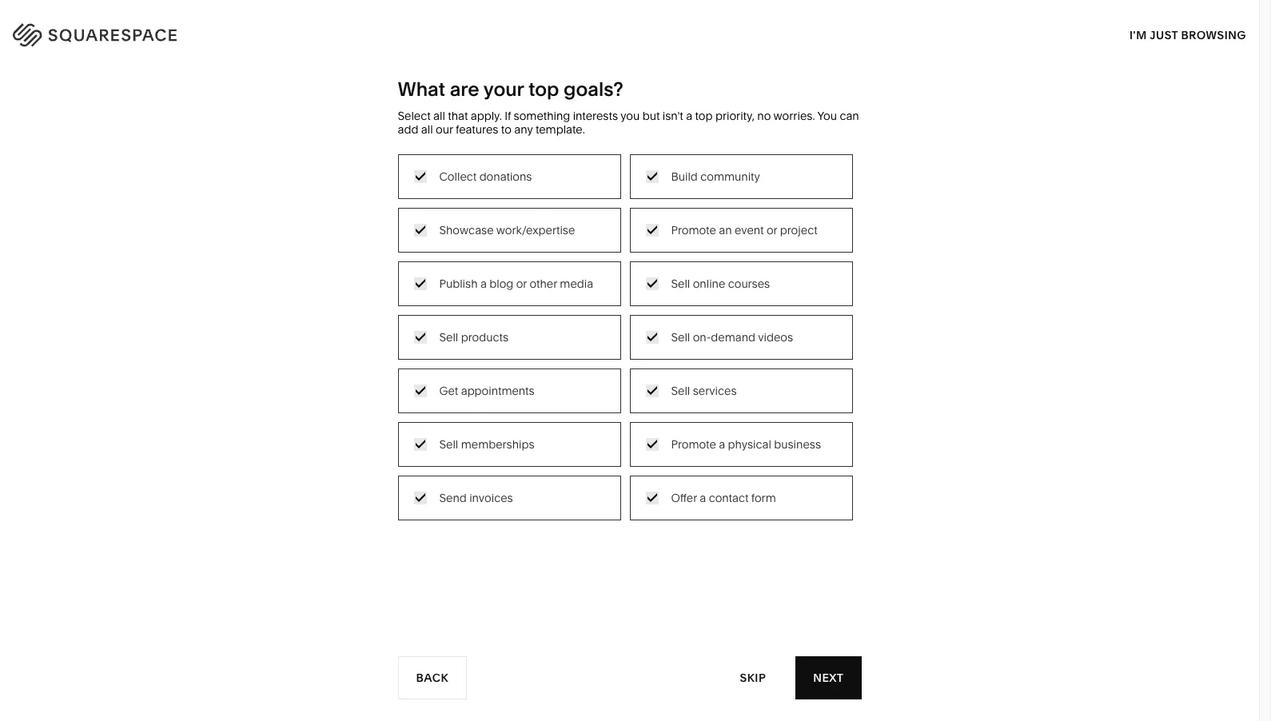 Task type: describe. For each thing, give the bounding box(es) containing it.
sell online courses
[[671, 276, 770, 291]]

or inside whether you need a portfolio website, an online store, or a personal blog, you can use squarespace's customizable and responsive website templates to get started.
[[1141, 94, 1153, 110]]

nature
[[737, 246, 773, 261]]

& for animals
[[775, 246, 783, 261]]

1 vertical spatial an
[[719, 223, 732, 237]]

get appointments
[[439, 384, 535, 398]]

collect
[[439, 169, 477, 184]]

or for promote an event or project
[[767, 223, 778, 237]]

on-
[[693, 330, 711, 344]]

2 horizontal spatial you
[[902, 110, 924, 126]]

real
[[568, 342, 591, 356]]

i'm just browsing
[[1130, 28, 1247, 42]]

weddings
[[568, 318, 622, 332]]

local
[[400, 270, 428, 285]]

donations
[[480, 169, 532, 184]]

any inside make any template yours with ease.
[[166, 86, 233, 136]]

real estate & properties
[[568, 342, 693, 356]]

sell services
[[671, 384, 737, 398]]

sell for sell memberships
[[439, 437, 458, 452]]

professional services
[[400, 246, 511, 261]]

work/expertise
[[496, 223, 575, 237]]

0 horizontal spatial top
[[529, 78, 559, 101]]

& for podcasts
[[604, 270, 611, 285]]

travel
[[568, 222, 599, 237]]

add
[[398, 122, 419, 137]]

a right need
[[926, 94, 933, 110]]

media & podcasts link
[[568, 270, 678, 285]]

services
[[693, 384, 737, 398]]

& right estate
[[629, 342, 637, 356]]

build
[[671, 169, 698, 184]]

professional
[[400, 246, 464, 261]]

lusaka element
[[455, 547, 804, 721]]

need
[[892, 94, 923, 110]]

media & podcasts
[[568, 270, 662, 285]]

to inside whether you need a portfolio website, an online store, or a personal blog, you can use squarespace's customizable and responsive website templates to get started.
[[997, 125, 1009, 141]]

a inside what are your top goals? select all that apply. if something interests you but isn't a top priority, no worries. you can add all our features to any template.
[[686, 109, 693, 123]]

select
[[398, 109, 431, 123]]

degraw element
[[52, 547, 401, 721]]

an inside whether you need a portfolio website, an online store, or a personal blog, you can use squarespace's customizable and responsive website templates to get started.
[[1045, 94, 1060, 110]]

next
[[813, 671, 844, 685]]

home
[[737, 222, 769, 237]]

make
[[51, 86, 156, 136]]

local business link
[[400, 270, 494, 285]]

nature & animals
[[737, 246, 827, 261]]

blog
[[490, 276, 514, 291]]

nature & animals link
[[737, 246, 843, 261]]

skip button
[[723, 656, 784, 700]]

can inside what are your top goals? select all that apply. if something interests you but isn't a top priority, no worries. you can add all our features to any template.
[[840, 109, 859, 123]]

get
[[439, 384, 458, 398]]

with
[[166, 127, 247, 176]]

memberships
[[461, 437, 535, 452]]

fashion
[[400, 222, 441, 237]]

i'm just browsing link
[[1130, 13, 1247, 57]]

1 horizontal spatial all
[[433, 109, 445, 123]]

a left physical
[[719, 437, 725, 452]]

showcase
[[439, 223, 494, 237]]

templates
[[933, 125, 994, 141]]

local business
[[400, 270, 478, 285]]

a right store,
[[1156, 94, 1164, 110]]

a right offer
[[700, 491, 706, 505]]

your
[[484, 78, 524, 101]]

media
[[560, 276, 593, 291]]

portfolio
[[936, 94, 988, 110]]

community & non-profits link
[[400, 294, 549, 309]]

i'm
[[1130, 28, 1147, 42]]

squarespace logo link
[[32, 20, 273, 44]]

professional services link
[[400, 246, 527, 261]]

whether you need a portfolio website, an online store, or a personal blog, you can use squarespace's customizable and responsive website templates to get started.
[[812, 94, 1177, 141]]

business
[[431, 270, 478, 285]]

publish
[[439, 276, 478, 291]]

online inside whether you need a portfolio website, an online store, or a personal blog, you can use squarespace's customizable and responsive website templates to get started.
[[1063, 94, 1100, 110]]

podcasts
[[614, 270, 662, 285]]

home & decor link
[[737, 222, 830, 237]]

you inside what are your top goals? select all that apply. if something interests you but isn't a top priority, no worries. you can add all our features to any template.
[[621, 109, 640, 123]]

ease.
[[256, 127, 358, 176]]

back
[[416, 671, 449, 685]]

promote for promote an event or project
[[671, 223, 716, 237]]

videos
[[758, 330, 793, 344]]

collect donations
[[439, 169, 532, 184]]

community
[[701, 169, 760, 184]]

sell for sell online courses
[[671, 276, 690, 291]]

fitness
[[737, 270, 774, 285]]

0 horizontal spatial all
[[421, 122, 433, 137]]

store,
[[1103, 94, 1138, 110]]

fashion link
[[400, 222, 457, 237]]

fitness link
[[737, 270, 790, 285]]

sell on-demand videos
[[671, 330, 793, 344]]

project
[[780, 223, 818, 237]]

interests
[[573, 109, 618, 123]]

pazari image
[[859, 547, 1208, 721]]

what
[[398, 78, 445, 101]]

profits
[[500, 294, 533, 309]]

food
[[400, 318, 427, 332]]

yours
[[51, 127, 157, 176]]

& for non-
[[464, 294, 471, 309]]

responsive
[[812, 125, 879, 141]]

sell memberships
[[439, 437, 535, 452]]

customizable
[[1069, 110, 1151, 126]]



Task type: vqa. For each thing, say whether or not it's contained in the screenshot.
the Send in the bottom of the page
yes



Task type: locate. For each thing, give the bounding box(es) containing it.
can up the responsive
[[840, 109, 859, 123]]

or right event
[[767, 223, 778, 237]]

started.
[[1035, 125, 1082, 141]]

sell left memberships
[[439, 437, 458, 452]]

entertainment link
[[400, 342, 490, 356]]

1 vertical spatial promote
[[671, 437, 716, 452]]

online left courses
[[693, 276, 726, 291]]

degraw image
[[52, 547, 401, 721]]

& right media
[[604, 270, 611, 285]]

website
[[882, 125, 930, 141]]

or left and
[[1141, 94, 1153, 110]]

that
[[448, 109, 468, 123]]

isn't
[[663, 109, 684, 123]]

1 horizontal spatial or
[[767, 223, 778, 237]]

courses
[[728, 276, 770, 291]]

1 vertical spatial online
[[693, 276, 726, 291]]

0 vertical spatial an
[[1045, 94, 1060, 110]]

1 horizontal spatial an
[[1045, 94, 1060, 110]]

1 horizontal spatial top
[[695, 109, 713, 123]]

form
[[752, 491, 776, 505]]

sell for sell products
[[439, 330, 458, 344]]

1 horizontal spatial any
[[514, 122, 533, 137]]

sell for sell services
[[671, 384, 690, 398]]

physical
[[728, 437, 772, 452]]

1 horizontal spatial to
[[997, 125, 1009, 141]]

priority,
[[716, 109, 755, 123]]

all left "that"
[[433, 109, 445, 123]]

or for publish a blog or other media
[[516, 276, 527, 291]]

estate
[[594, 342, 627, 356]]

non-
[[474, 294, 500, 309]]

0 horizontal spatial any
[[166, 86, 233, 136]]

0 vertical spatial promote
[[671, 223, 716, 237]]

other
[[530, 276, 557, 291]]

0 horizontal spatial you
[[621, 109, 640, 123]]

&
[[772, 222, 779, 237], [775, 246, 783, 261], [604, 270, 611, 285], [464, 294, 471, 309], [629, 342, 637, 356]]

0 horizontal spatial or
[[516, 276, 527, 291]]

features
[[456, 122, 499, 137]]

next button
[[796, 657, 862, 700]]

& left non-
[[464, 294, 471, 309]]

2 vertical spatial or
[[516, 276, 527, 291]]

to left get at the right top of page
[[997, 125, 1009, 141]]

animals
[[785, 246, 827, 261]]

media
[[568, 270, 601, 285]]

0 vertical spatial top
[[529, 78, 559, 101]]

make any template yours with ease.
[[51, 86, 424, 176]]

get
[[1012, 125, 1032, 141]]

offer
[[671, 491, 697, 505]]

properties
[[639, 342, 693, 356]]

services
[[466, 246, 511, 261]]

you left but
[[621, 109, 640, 123]]

sell right podcasts
[[671, 276, 690, 291]]

top up something
[[529, 78, 559, 101]]

you right blog,
[[902, 110, 924, 126]]

worries.
[[774, 109, 815, 123]]

whether
[[812, 94, 864, 110]]

all left our
[[421, 122, 433, 137]]

sell products
[[439, 330, 509, 344]]

promote for promote a physical business
[[671, 437, 716, 452]]

you
[[818, 109, 837, 123]]

all
[[433, 109, 445, 123], [421, 122, 433, 137]]

to right features
[[501, 122, 512, 137]]

1 horizontal spatial you
[[867, 94, 889, 110]]

something
[[514, 109, 570, 123]]

or
[[1141, 94, 1153, 110], [767, 223, 778, 237], [516, 276, 527, 291]]

just
[[1150, 28, 1179, 42]]

events
[[568, 294, 603, 309]]

0 vertical spatial online
[[1063, 94, 1100, 110]]

2 promote from the top
[[671, 437, 716, 452]]

home & decor
[[737, 222, 814, 237]]

1 vertical spatial top
[[695, 109, 713, 123]]

restaurants
[[568, 246, 630, 261]]

promote up offer
[[671, 437, 716, 452]]

to inside what are your top goals? select all that apply. if something interests you but isn't a top priority, no worries. you can add all our features to any template.
[[501, 122, 512, 137]]

no
[[758, 109, 771, 123]]

what are your top goals? select all that apply. if something interests you but isn't a top priority, no worries. you can add all our features to any template.
[[398, 78, 859, 137]]

0 horizontal spatial an
[[719, 223, 732, 237]]

blog,
[[868, 110, 899, 126]]

weddings link
[[568, 318, 638, 332]]

0 horizontal spatial can
[[840, 109, 859, 123]]

0 horizontal spatial online
[[693, 276, 726, 291]]

1 horizontal spatial can
[[927, 110, 949, 126]]

community & non-profits
[[400, 294, 533, 309]]

lusaka image
[[455, 547, 804, 721]]

personal
[[812, 110, 865, 126]]

& right home
[[772, 222, 779, 237]]

promote
[[671, 223, 716, 237], [671, 437, 716, 452]]

offer a contact form
[[671, 491, 776, 505]]

can inside whether you need a portfolio website, an online store, or a personal blog, you can use squarespace's customizable and responsive website templates to get started.
[[927, 110, 949, 126]]

& right nature
[[775, 246, 783, 261]]

0 vertical spatial or
[[1141, 94, 1153, 110]]

sell left on-
[[671, 330, 690, 344]]

or up profits
[[516, 276, 527, 291]]

2 horizontal spatial or
[[1141, 94, 1153, 110]]

sell for sell on-demand videos
[[671, 330, 690, 344]]

squarespace's
[[977, 110, 1066, 126]]

& for decor
[[772, 222, 779, 237]]

promote an event or project
[[671, 223, 818, 237]]

back button
[[398, 657, 467, 700]]

can left use
[[927, 110, 949, 126]]

use
[[952, 110, 974, 126]]

a left blog
[[481, 276, 487, 291]]

products
[[461, 330, 509, 344]]

1 horizontal spatial online
[[1063, 94, 1100, 110]]

contact
[[709, 491, 749, 505]]

top right 'isn't'
[[695, 109, 713, 123]]

template
[[243, 86, 415, 136]]

publish a blog or other media
[[439, 276, 593, 291]]

event
[[735, 223, 764, 237]]

goals?
[[564, 78, 624, 101]]

pazari element
[[859, 547, 1208, 721]]

browsing
[[1182, 28, 1247, 42]]

1 vertical spatial or
[[767, 223, 778, 237]]

but
[[643, 109, 660, 123]]

our
[[436, 122, 453, 137]]

promote down build
[[671, 223, 716, 237]]

promote a physical business
[[671, 437, 821, 452]]

restaurants link
[[568, 246, 646, 261]]

a
[[926, 94, 933, 110], [1156, 94, 1164, 110], [686, 109, 693, 123], [481, 276, 487, 291], [719, 437, 725, 452], [700, 491, 706, 505]]

0 horizontal spatial to
[[501, 122, 512, 137]]

sell left products at the top
[[439, 330, 458, 344]]

events link
[[568, 294, 619, 309]]

build community
[[671, 169, 760, 184]]

sell left services
[[671, 384, 690, 398]]

website,
[[991, 94, 1042, 110]]

sell
[[671, 276, 690, 291], [439, 330, 458, 344], [671, 330, 690, 344], [671, 384, 690, 398], [439, 437, 458, 452]]

any inside what are your top goals? select all that apply. if something interests you but isn't a top priority, no worries. you can add all our features to any template.
[[514, 122, 533, 137]]

template.
[[536, 122, 585, 137]]

top
[[529, 78, 559, 101], [695, 109, 713, 123]]

send invoices
[[439, 491, 513, 505]]

squarespace logo image
[[32, 20, 196, 44]]

and
[[1154, 110, 1177, 126]]

you left need
[[867, 94, 889, 110]]

an left event
[[719, 223, 732, 237]]

an up started.
[[1045, 94, 1060, 110]]

online up started.
[[1063, 94, 1100, 110]]

entertainment
[[400, 342, 474, 356]]

are
[[450, 78, 480, 101]]

1 promote from the top
[[671, 223, 716, 237]]

a right 'isn't'
[[686, 109, 693, 123]]



